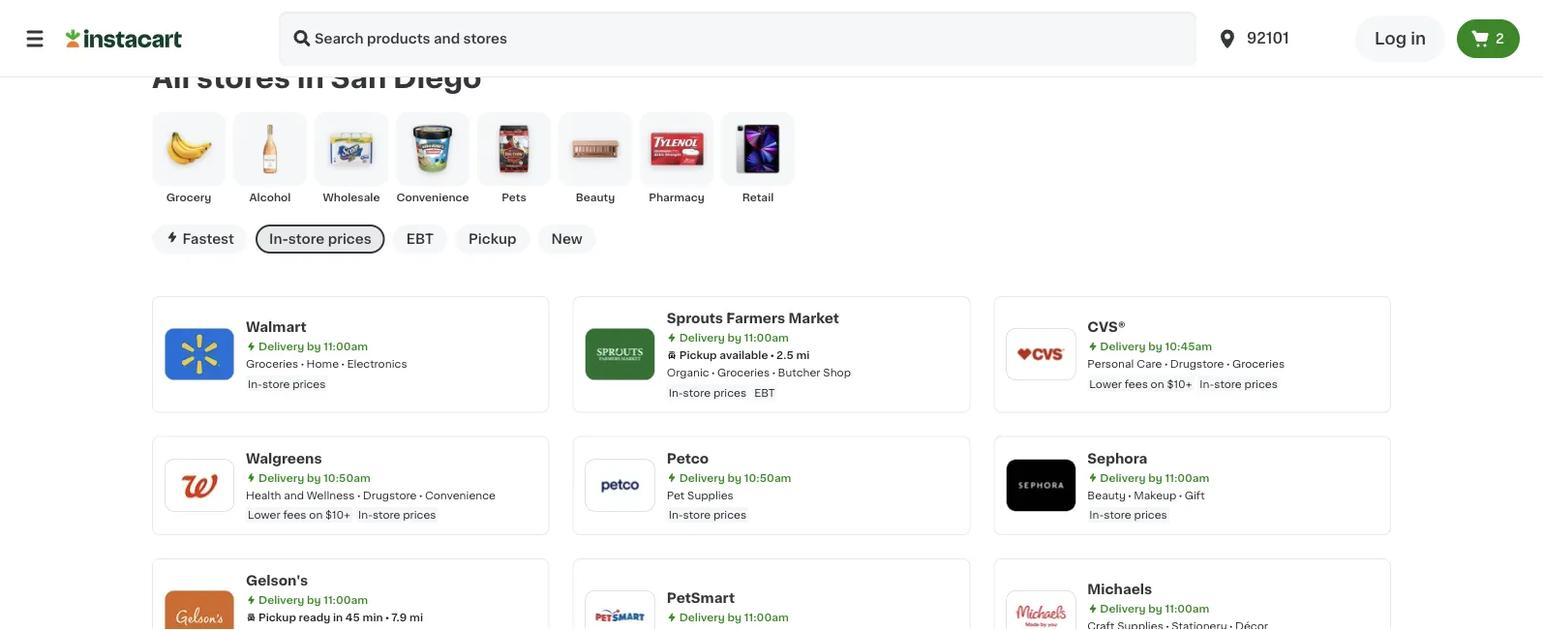 Task type: locate. For each thing, give the bounding box(es) containing it.
by up care
[[1148, 341, 1162, 352]]

1 vertical spatial pickup
[[679, 350, 717, 360]]

by for michaels
[[1148, 603, 1162, 614]]

delivery by 11:00am up home
[[258, 341, 368, 352]]

11:00am for sprouts farmers market
[[744, 332, 789, 343]]

alcohol
[[249, 192, 291, 203]]

0 horizontal spatial delivery by 10:50am
[[258, 472, 371, 483]]

delivery for sephora
[[1100, 472, 1146, 483]]

7.9 mi
[[391, 612, 423, 623]]

delivery down walgreens
[[258, 472, 304, 483]]

pickup up organic
[[679, 350, 717, 360]]

delivery down walmart
[[258, 341, 304, 352]]

pet
[[667, 490, 685, 500]]

0 horizontal spatial groceries
[[246, 359, 298, 369]]

makeup
[[1134, 490, 1176, 500]]

organic groceries butcher shop in-store prices ebt
[[667, 367, 851, 398]]

delivery up personal
[[1100, 341, 1146, 352]]

0 horizontal spatial fees
[[283, 510, 306, 520]]

1 horizontal spatial 10:50am
[[744, 472, 791, 483]]

lower down 'health'
[[248, 510, 280, 520]]

delivery
[[679, 332, 725, 343], [258, 341, 304, 352], [1100, 341, 1146, 352], [258, 472, 304, 483], [679, 472, 725, 483], [1100, 472, 1146, 483], [258, 595, 304, 605], [1100, 603, 1146, 614], [679, 612, 725, 623]]

1 vertical spatial convenience
[[425, 490, 496, 500]]

by up home
[[307, 341, 321, 352]]

1 horizontal spatial groceries
[[717, 367, 770, 378]]

0 vertical spatial ebt
[[406, 232, 434, 246]]

by for petco
[[728, 472, 742, 483]]

drugstore inside health and wellness drugstore convenience lower fees on $10+ in-store prices
[[363, 490, 417, 500]]

45
[[345, 612, 360, 623]]

on
[[1151, 378, 1164, 389], [309, 510, 323, 520]]

1 horizontal spatial $10+
[[1167, 378, 1192, 389]]

1 horizontal spatial fees
[[1125, 378, 1148, 389]]

fees inside personal care drugstore groceries lower fees on $10+ in-store prices
[[1125, 378, 1148, 389]]

10:50am
[[323, 472, 371, 483], [744, 472, 791, 483]]

personal
[[1087, 359, 1134, 369]]

beauty makeup gift in-store prices
[[1087, 490, 1205, 520]]

1 vertical spatial in
[[297, 64, 324, 91]]

on inside personal care drugstore groceries lower fees on $10+ in-store prices
[[1151, 378, 1164, 389]]

on down wellness
[[309, 510, 323, 520]]

delivery by 10:50am for petco
[[679, 472, 791, 483]]

delivery down 'gelson's'
[[258, 595, 304, 605]]

mi for gelson's
[[409, 612, 423, 623]]

delivery by 10:50am up wellness
[[258, 472, 371, 483]]

ebt down available at the bottom left of the page
[[754, 387, 775, 398]]

1 horizontal spatial drugstore
[[1170, 359, 1224, 369]]

gelson's logo image
[[174, 592, 225, 630]]

mi up butcher
[[796, 350, 810, 360]]

beauty inside beauty makeup gift in-store prices
[[1087, 490, 1126, 500]]

1 horizontal spatial on
[[1151, 378, 1164, 389]]

1 vertical spatial fees
[[283, 510, 306, 520]]

fees
[[1125, 378, 1148, 389], [283, 510, 306, 520]]

10:45am
[[1165, 341, 1212, 352]]

groceries inside personal care drugstore groceries lower fees on $10+ in-store prices
[[1232, 359, 1285, 369]]

1 10:50am from the left
[[323, 472, 371, 483]]

1 delivery by 10:50am from the left
[[258, 472, 371, 483]]

lower inside personal care drugstore groceries lower fees on $10+ in-store prices
[[1089, 378, 1122, 389]]

1 horizontal spatial mi
[[796, 350, 810, 360]]

store inside beauty makeup gift in-store prices
[[1104, 510, 1131, 520]]

available
[[720, 350, 768, 360]]

sprouts
[[667, 312, 723, 325]]

1 horizontal spatial delivery by 10:50am
[[679, 472, 791, 483]]

delivery down the sephora
[[1100, 472, 1146, 483]]

by for sprouts farmers market
[[728, 332, 742, 343]]

delivery by 10:50am
[[258, 472, 371, 483], [679, 472, 791, 483]]

and
[[284, 490, 304, 500]]

delivery by 11:00am up the ready
[[258, 595, 368, 605]]

lower down personal
[[1089, 378, 1122, 389]]

in- inside button
[[269, 232, 288, 246]]

by up makeup
[[1148, 472, 1162, 483]]

in right log
[[1411, 30, 1426, 47]]

pet supplies in-store prices
[[667, 490, 746, 520]]

ebt
[[406, 232, 434, 246], [754, 387, 775, 398]]

sprouts farmers market
[[667, 312, 839, 325]]

10:50am for walgreens
[[323, 472, 371, 483]]

wholesale button
[[315, 112, 388, 205]]

pickup ready in 45 min
[[258, 612, 383, 623]]

11:00am
[[744, 332, 789, 343], [323, 341, 368, 352], [1165, 472, 1209, 483], [323, 595, 368, 605], [1165, 603, 1209, 614], [744, 612, 789, 623]]

delivery by 10:50am up supplies
[[679, 472, 791, 483]]

1 vertical spatial mi
[[409, 612, 423, 623]]

$10+ inside personal care drugstore groceries lower fees on $10+ in-store prices
[[1167, 378, 1192, 389]]

1 vertical spatial $10+
[[325, 510, 350, 520]]

grocery button
[[152, 112, 226, 205]]

by for walmart
[[307, 341, 321, 352]]

0 vertical spatial drugstore
[[1170, 359, 1224, 369]]

$10+ down the 10:45am
[[1167, 378, 1192, 389]]

in-
[[269, 232, 288, 246], [248, 378, 262, 389], [1200, 378, 1214, 389], [669, 387, 683, 398], [358, 510, 373, 520], [669, 510, 683, 520], [1089, 510, 1104, 520]]

by up available at the bottom left of the page
[[728, 332, 742, 343]]

beauty
[[576, 192, 615, 203], [1087, 490, 1126, 500]]

delivery for petsmart
[[679, 612, 725, 623]]

1 horizontal spatial pickup
[[468, 232, 516, 246]]

in
[[1411, 30, 1426, 47], [297, 64, 324, 91], [333, 612, 343, 623]]

0 vertical spatial in
[[1411, 30, 1426, 47]]

1 vertical spatial on
[[309, 510, 323, 520]]

san
[[331, 64, 387, 91]]

1 vertical spatial ebt
[[754, 387, 775, 398]]

delivery for cvs®
[[1100, 341, 1146, 352]]

fees inside health and wellness drugstore convenience lower fees on $10+ in-store prices
[[283, 510, 306, 520]]

pickup inside button
[[468, 232, 516, 246]]

0 vertical spatial convenience
[[396, 192, 469, 203]]

beauty button
[[559, 112, 632, 205]]

1 horizontal spatial lower
[[1089, 378, 1122, 389]]

0 vertical spatial fees
[[1125, 378, 1148, 389]]

drugstore right wellness
[[363, 490, 417, 500]]

0 horizontal spatial pickup
[[258, 612, 296, 623]]

11:00am for sephora
[[1165, 472, 1209, 483]]

cvs® logo image
[[1016, 329, 1066, 380]]

0 vertical spatial lower
[[1089, 378, 1122, 389]]

by up supplies
[[728, 472, 742, 483]]

delivery by 11:00am
[[679, 332, 789, 343], [258, 341, 368, 352], [1100, 472, 1209, 483], [258, 595, 368, 605], [1100, 603, 1209, 614], [679, 612, 789, 623]]

store inside organic groceries butcher shop in-store prices ebt
[[683, 387, 711, 398]]

0 vertical spatial pickup
[[468, 232, 516, 246]]

0 horizontal spatial 10:50am
[[323, 472, 371, 483]]

1 horizontal spatial beauty
[[1087, 490, 1126, 500]]

pets
[[502, 192, 526, 203]]

0 horizontal spatial beauty
[[576, 192, 615, 203]]

in- inside organic groceries butcher shop in-store prices ebt
[[669, 387, 683, 398]]

0 horizontal spatial on
[[309, 510, 323, 520]]

drugstore
[[1170, 359, 1224, 369], [363, 490, 417, 500]]

organic
[[667, 367, 709, 378]]

92101 button
[[1216, 12, 1332, 66]]

delivery down the sprouts
[[679, 332, 725, 343]]

0 vertical spatial mi
[[796, 350, 810, 360]]

convenience button
[[396, 112, 470, 205]]

mi right 7.9
[[409, 612, 423, 623]]

delivery for sprouts farmers market
[[679, 332, 725, 343]]

on down care
[[1151, 378, 1164, 389]]

10:50am up wellness
[[323, 472, 371, 483]]

delivery down petsmart
[[679, 612, 725, 623]]

pickup for pickup
[[468, 232, 516, 246]]

delivery by 11:00am for michaels
[[1100, 603, 1209, 614]]

gelson's
[[246, 574, 308, 587]]

$10+
[[1167, 378, 1192, 389], [325, 510, 350, 520]]

92101
[[1247, 31, 1289, 45]]

0 horizontal spatial mi
[[409, 612, 423, 623]]

0 horizontal spatial $10+
[[325, 510, 350, 520]]

pickup down 'gelson's'
[[258, 612, 296, 623]]

1 vertical spatial lower
[[248, 510, 280, 520]]

delivery by 11:00am up available at the bottom left of the page
[[679, 332, 789, 343]]

delivery up supplies
[[679, 472, 725, 483]]

delivery by 11:00am down michaels
[[1100, 603, 1209, 614]]

1 vertical spatial beauty
[[1087, 490, 1126, 500]]

in left 45
[[333, 612, 343, 623]]

groceries
[[246, 359, 298, 369], [1232, 359, 1285, 369], [717, 367, 770, 378]]

drugstore inside personal care drugstore groceries lower fees on $10+ in-store prices
[[1170, 359, 1224, 369]]

all
[[152, 64, 190, 91]]

delivery for petco
[[679, 472, 725, 483]]

0 vertical spatial on
[[1151, 378, 1164, 389]]

electronics
[[347, 359, 407, 369]]

groceries inside "groceries home electronics in-store prices"
[[246, 359, 298, 369]]

2
[[1496, 32, 1504, 45]]

delivery by 11:00am for sephora
[[1100, 472, 1209, 483]]

by down petsmart
[[728, 612, 742, 623]]

0 horizontal spatial lower
[[248, 510, 280, 520]]

None search field
[[279, 12, 1197, 66]]

store inside button
[[288, 232, 325, 246]]

beauty up the new
[[576, 192, 615, 203]]

pickup down pets
[[468, 232, 516, 246]]

in-store prices
[[269, 232, 371, 246]]

1 horizontal spatial in
[[333, 612, 343, 623]]

delivery for gelson's
[[258, 595, 304, 605]]

92101 button
[[1204, 12, 1344, 66]]

home
[[306, 359, 339, 369]]

lower inside health and wellness drugstore convenience lower fees on $10+ in-store prices
[[248, 510, 280, 520]]

diego
[[393, 64, 482, 91]]

$10+ down wellness
[[325, 510, 350, 520]]

sephora logo image
[[1016, 460, 1066, 511]]

2 vertical spatial in
[[333, 612, 343, 623]]

by
[[728, 332, 742, 343], [307, 341, 321, 352], [1148, 341, 1162, 352], [307, 472, 321, 483], [728, 472, 742, 483], [1148, 472, 1162, 483], [307, 595, 321, 605], [1148, 603, 1162, 614], [728, 612, 742, 623]]

delivery by 11:00am down petsmart
[[679, 612, 789, 623]]

min
[[363, 612, 383, 623]]

store inside "groceries home electronics in-store prices"
[[262, 378, 290, 389]]

beauty down the sephora
[[1087, 490, 1126, 500]]

2 horizontal spatial groceries
[[1232, 359, 1285, 369]]

log in
[[1375, 30, 1426, 47]]

instacart logo image
[[66, 27, 182, 50]]

by up wellness
[[307, 472, 321, 483]]

by down michaels
[[1148, 603, 1162, 614]]

11:00am for walmart
[[323, 341, 368, 352]]

petco
[[667, 451, 709, 465]]

2 10:50am from the left
[[744, 472, 791, 483]]

pickup
[[468, 232, 516, 246], [679, 350, 717, 360], [258, 612, 296, 623]]

convenience inside convenience button
[[396, 192, 469, 203]]

$10+ inside health and wellness drugstore convenience lower fees on $10+ in-store prices
[[325, 510, 350, 520]]

fees down and
[[283, 510, 306, 520]]

0 horizontal spatial ebt
[[406, 232, 434, 246]]

in left 'san'
[[297, 64, 324, 91]]

2 horizontal spatial in
[[1411, 30, 1426, 47]]

in- inside beauty makeup gift in-store prices
[[1089, 510, 1104, 520]]

fees down care
[[1125, 378, 1148, 389]]

convenience inside health and wellness drugstore convenience lower fees on $10+ in-store prices
[[425, 490, 496, 500]]

in inside button
[[1411, 30, 1426, 47]]

0 horizontal spatial in
[[297, 64, 324, 91]]

shop
[[823, 367, 851, 378]]

mi
[[796, 350, 810, 360], [409, 612, 423, 623]]

pickup available
[[679, 350, 768, 360]]

0 vertical spatial beauty
[[576, 192, 615, 203]]

2 horizontal spatial pickup
[[679, 350, 717, 360]]

prices inside button
[[328, 232, 371, 246]]

convenience
[[396, 192, 469, 203], [425, 490, 496, 500]]

1 horizontal spatial ebt
[[754, 387, 775, 398]]

2 delivery by 10:50am from the left
[[679, 472, 791, 483]]

0 horizontal spatial drugstore
[[363, 490, 417, 500]]

by up the ready
[[307, 595, 321, 605]]

delivery by 11:00am for petsmart
[[679, 612, 789, 623]]

lower
[[1089, 378, 1122, 389], [248, 510, 280, 520]]

0 vertical spatial $10+
[[1167, 378, 1192, 389]]

1 vertical spatial drugstore
[[363, 490, 417, 500]]

store
[[288, 232, 325, 246], [262, 378, 290, 389], [1214, 378, 1242, 389], [683, 387, 711, 398], [373, 510, 400, 520], [683, 510, 711, 520], [1104, 510, 1131, 520]]

grocery
[[166, 192, 211, 203]]

prices
[[328, 232, 371, 246], [293, 378, 326, 389], [1244, 378, 1278, 389], [713, 387, 746, 398], [403, 510, 436, 520], [713, 510, 746, 520], [1134, 510, 1167, 520]]

delivery by 11:00am up makeup
[[1100, 472, 1209, 483]]

in- inside pet supplies in-store prices
[[669, 510, 683, 520]]

delivery for michaels
[[1100, 603, 1146, 614]]

walgreens logo image
[[174, 460, 225, 511]]

delivery down michaels
[[1100, 603, 1146, 614]]

2 vertical spatial pickup
[[258, 612, 296, 623]]

10:50am up pet supplies in-store prices
[[744, 472, 791, 483]]

delivery by 10:50am for walgreens
[[258, 472, 371, 483]]

drugstore down the 10:45am
[[1170, 359, 1224, 369]]

ebt left the pickup button
[[406, 232, 434, 246]]

wholesale
[[323, 192, 380, 203]]

beauty inside button
[[576, 192, 615, 203]]



Task type: vqa. For each thing, say whether or not it's contained in the screenshot.
It's
no



Task type: describe. For each thing, give the bounding box(es) containing it.
prices inside health and wellness drugstore convenience lower fees on $10+ in-store prices
[[403, 510, 436, 520]]

in for pickup ready in 45 min
[[333, 612, 343, 623]]

11:00am for gelson's
[[323, 595, 368, 605]]

ebt inside organic groceries butcher shop in-store prices ebt
[[754, 387, 775, 398]]

sprouts farmers market logo image
[[595, 329, 645, 380]]

on inside health and wellness drugstore convenience lower fees on $10+ in-store prices
[[309, 510, 323, 520]]

ebt button
[[393, 224, 447, 253]]

personal care drugstore groceries lower fees on $10+ in-store prices
[[1087, 359, 1285, 389]]

11:00am for petsmart
[[744, 612, 789, 623]]

by for walgreens
[[307, 472, 321, 483]]

log in button
[[1355, 15, 1445, 62]]

by for sephora
[[1148, 472, 1162, 483]]

walmart
[[246, 320, 307, 334]]

pharmacy
[[649, 192, 705, 203]]

7.9
[[391, 612, 407, 623]]

fastest button
[[152, 224, 248, 253]]

new
[[551, 232, 582, 246]]

care
[[1137, 359, 1162, 369]]

butcher
[[778, 367, 820, 378]]

in for all stores in san diego
[[297, 64, 324, 91]]

michaels logo image
[[1016, 592, 1066, 630]]

by for cvs®
[[1148, 341, 1162, 352]]

2.5 mi
[[776, 350, 810, 360]]

prices inside pet supplies in-store prices
[[713, 510, 746, 520]]

walmart logo image
[[174, 329, 225, 380]]

delivery by 11:00am for gelson's
[[258, 595, 368, 605]]

log
[[1375, 30, 1407, 47]]

store inside health and wellness drugstore convenience lower fees on $10+ in-store prices
[[373, 510, 400, 520]]

pickup button
[[455, 224, 530, 253]]

2.5
[[776, 350, 794, 360]]

prices inside "groceries home electronics in-store prices"
[[293, 378, 326, 389]]

in- inside personal care drugstore groceries lower fees on $10+ in-store prices
[[1200, 378, 1214, 389]]

2 button
[[1457, 19, 1520, 58]]

farmers
[[726, 312, 785, 325]]

store inside personal care drugstore groceries lower fees on $10+ in-store prices
[[1214, 378, 1242, 389]]

wellness
[[307, 490, 355, 500]]

health
[[246, 490, 281, 500]]

by for gelson's
[[307, 595, 321, 605]]

petsmart logo image
[[595, 592, 645, 630]]

all stores in san diego main content
[[0, 13, 1543, 630]]

prices inside beauty makeup gift in-store prices
[[1134, 510, 1167, 520]]

in- inside "groceries home electronics in-store prices"
[[248, 378, 262, 389]]

beauty for beauty makeup gift in-store prices
[[1087, 490, 1126, 500]]

pharmacy button
[[640, 112, 713, 205]]

ebt inside button
[[406, 232, 434, 246]]

supplies
[[687, 490, 734, 500]]

stores
[[197, 64, 290, 91]]

walgreens
[[246, 451, 322, 465]]

by for petsmart
[[728, 612, 742, 623]]

alcohol button
[[233, 112, 307, 205]]

beauty for beauty
[[576, 192, 615, 203]]

Search field
[[279, 12, 1197, 66]]

petco logo image
[[595, 460, 645, 511]]

10:50am for petco
[[744, 472, 791, 483]]

ready
[[299, 612, 330, 623]]

fastest
[[182, 232, 234, 246]]

retail
[[742, 192, 774, 203]]

health and wellness drugstore convenience lower fees on $10+ in-store prices
[[246, 490, 496, 520]]

delivery by 10:45am
[[1100, 341, 1212, 352]]

new button
[[538, 224, 596, 253]]

prices inside organic groceries butcher shop in-store prices ebt
[[713, 387, 746, 398]]

delivery by 11:00am for walmart
[[258, 341, 368, 352]]

groceries home electronics in-store prices
[[246, 359, 407, 389]]

gift
[[1185, 490, 1205, 500]]

pickup for pickup available
[[679, 350, 717, 360]]

pets button
[[477, 112, 551, 205]]

cvs®
[[1087, 320, 1126, 334]]

all stores in san diego
[[152, 64, 482, 91]]

market
[[788, 312, 839, 325]]

in- inside health and wellness drugstore convenience lower fees on $10+ in-store prices
[[358, 510, 373, 520]]

retail button
[[721, 112, 795, 205]]

delivery by 11:00am for sprouts farmers market
[[679, 332, 789, 343]]

petsmart
[[667, 591, 735, 605]]

delivery for walgreens
[[258, 472, 304, 483]]

groceries inside organic groceries butcher shop in-store prices ebt
[[717, 367, 770, 378]]

prices inside personal care drugstore groceries lower fees on $10+ in-store prices
[[1244, 378, 1278, 389]]

mi for sprouts farmers market
[[796, 350, 810, 360]]

delivery for walmart
[[258, 341, 304, 352]]

sephora
[[1087, 451, 1147, 465]]

michaels
[[1087, 583, 1152, 596]]

in-store prices button
[[256, 224, 385, 253]]

store inside pet supplies in-store prices
[[683, 510, 711, 520]]

pickup for pickup ready in 45 min
[[258, 612, 296, 623]]

11:00am for michaels
[[1165, 603, 1209, 614]]



